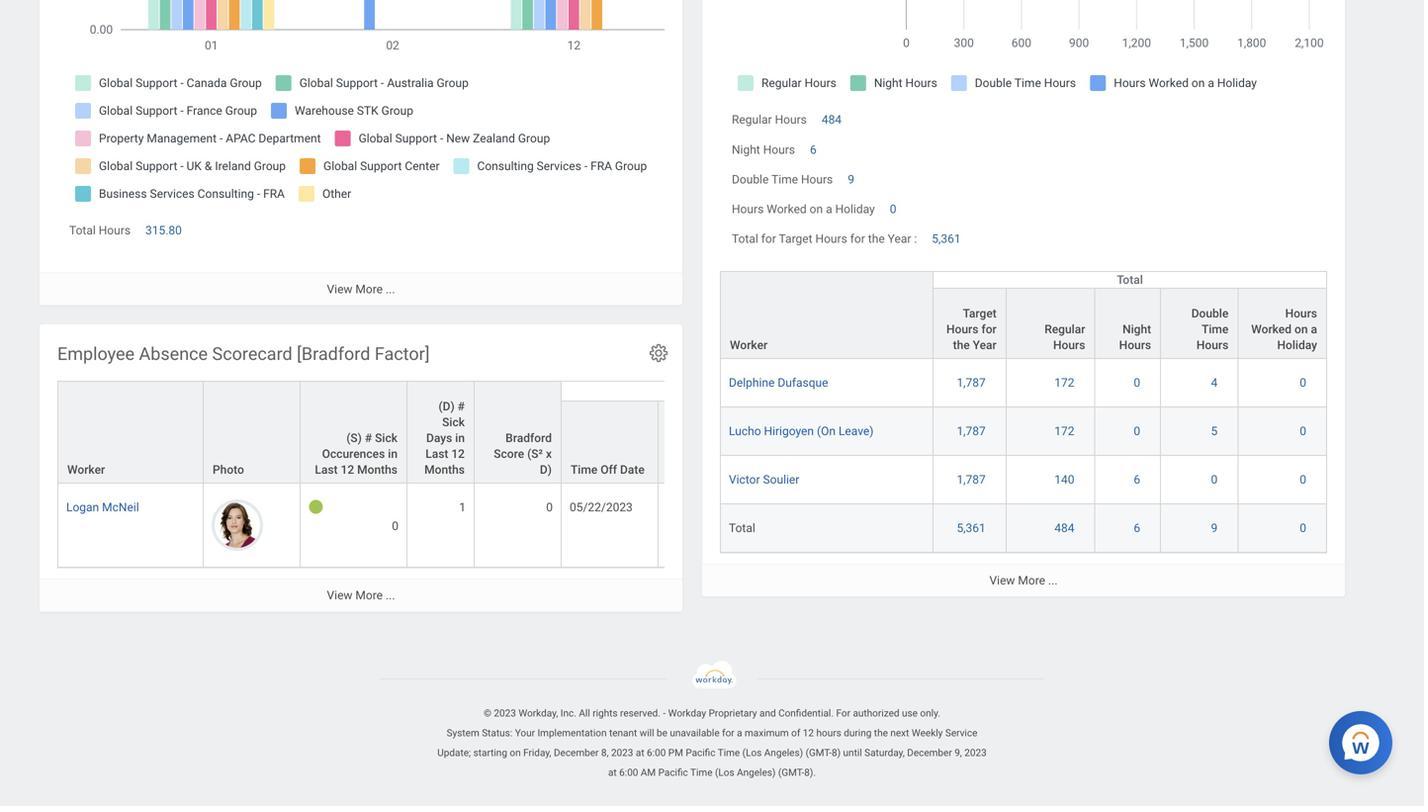 Task type: vqa. For each thing, say whether or not it's contained in the screenshot.
Last within the (S) # Sick Occurences in Last 12 Months
yes



Task type: describe. For each thing, give the bounding box(es) containing it.
configure employee absence scorecard [bradford factor] image
[[648, 342, 670, 364]]

be
[[657, 727, 668, 739]]

service
[[945, 727, 978, 739]]

0 vertical spatial 6:00
[[647, 747, 666, 759]]

time off date column header
[[562, 401, 659, 504]]

315.80 button
[[145, 223, 185, 239]]

unavailable
[[670, 727, 720, 739]]

footer containing © 2023 workday, inc. all rights reserved. - workday proprietary and confidential. for authorized use only. system status: your implementation tenant will be unavailable for a maximum of 12 hours during the next weekly service update; starting on friday, december 8, 2023 at 6:00 pm pacific time (los angeles) (gmt-8) until saturday, december 9, 2023 at 6:00 am pacific time (los angeles) (gmt-8).
[[0, 661, 1424, 782]]

tenant
[[609, 727, 637, 739]]

mcneil
[[102, 501, 139, 514]]

a inside © 2023 workday, inc. all rights reserved. - workday proprietary and confidential. for authorized use only. system status: your implementation tenant will be unavailable for a maximum of 12 hours during the next weekly service update; starting on friday, december 8, 2023 at 6:00 pm pacific time (los angeles) (gmt-8) until saturday, december 9, 2023 at 6:00 am pacific time (los angeles) (gmt-8).
[[737, 727, 742, 739]]

d)
[[540, 463, 552, 477]]

victor soulier
[[729, 473, 799, 486]]

0 vertical spatial year
[[888, 232, 911, 246]]

0 horizontal spatial holiday
[[835, 202, 875, 216]]

1,787 for delphine dufasque
[[957, 376, 986, 390]]

reserved.
[[620, 707, 661, 719]]

5,361 for total
[[957, 521, 986, 535]]

more for yearly hours workers summary element
[[1018, 574, 1045, 587]]

employee's photo (logan mcneil) image
[[212, 500, 263, 551]]

for
[[836, 707, 851, 719]]

worker button for target hours for the year
[[721, 272, 933, 358]]

hours worked on a holiday button
[[1239, 289, 1326, 358]]

6 button for 5,361
[[1134, 520, 1143, 536]]

[bradford
[[297, 344, 370, 364]]

holiday inside hours worked on a holiday popup button
[[1277, 338, 1317, 352]]

proprietary
[[709, 707, 757, 719]]

delphine dufasque link
[[729, 372, 828, 390]]

140
[[1055, 473, 1074, 486]]

5 button
[[1211, 423, 1221, 439]]

worked inside hours worked on a holiday popup button
[[1251, 322, 1292, 336]]

logan mcneil
[[66, 501, 139, 514]]

1,787 for victor soulier
[[957, 473, 986, 486]]

... inside employee absence scorecard [bradford factor] element
[[386, 589, 395, 603]]

8).
[[804, 767, 816, 778]]

hours
[[816, 727, 841, 739]]

regular hours button
[[1007, 289, 1094, 358]]

1
[[459, 501, 466, 514]]

hours inside target hours for the year
[[947, 322, 979, 336]]

view more ... link for yearly hours workers summary element
[[702, 564, 1345, 596]]

maximum
[[745, 727, 789, 739]]

off for details
[[776, 386, 792, 400]]

315.80
[[145, 224, 182, 237]]

leave)
[[839, 424, 874, 438]]

1 horizontal spatial (gmt-
[[806, 747, 832, 759]]

weekly
[[912, 727, 943, 739]]

yearly hours workers summary element
[[702, 0, 1345, 596]]

the inside target hours for the year
[[953, 338, 970, 352]]

(d) # sick days in last 12 months
[[424, 400, 465, 477]]

1 horizontal spatial 484 button
[[1055, 520, 1077, 536]]

target hours for the year
[[947, 306, 997, 352]]

use
[[902, 707, 918, 719]]

the inside © 2023 workday, inc. all rights reserved. - workday proprietary and confidential. for authorized use only. system status: your implementation tenant will be unavailable for a maximum of 12 hours during the next weekly service update; starting on friday, december 8, 2023 at 6:00 pm pacific time (los angeles) (gmt-8) until saturday, december 9, 2023 at 6:00 am pacific time (los angeles) (gmt-8).
[[874, 727, 888, 739]]

in for occurences
[[388, 447, 398, 461]]

8)
[[832, 747, 841, 759]]

view for view more ... link associated with yearly hours workers summary element
[[990, 574, 1015, 587]]

0 horizontal spatial 9 button
[[848, 172, 857, 187]]

0 horizontal spatial double time hours
[[732, 173, 833, 186]]

lucho hirigoyen (on leave)
[[729, 424, 874, 438]]

will
[[640, 727, 654, 739]]

bradford score  (s² x d) column header
[[475, 381, 562, 485]]

1 vertical spatial pacific
[[658, 767, 688, 778]]

5,361 for total for target hours for the year :
[[932, 232, 961, 246]]

view more ... link for overtime trending by month element on the left top of page
[[40, 272, 682, 305]]

484 for left 484 button
[[822, 113, 842, 127]]

double time hours button
[[1161, 289, 1238, 358]]

workday
[[668, 707, 706, 719]]

x
[[546, 447, 552, 461]]

0 vertical spatial angeles)
[[764, 747, 803, 759]]

saturday,
[[865, 747, 905, 759]]

time off details
[[746, 386, 832, 400]]

double time hours inside popup button
[[1191, 306, 1229, 352]]

9,
[[955, 747, 962, 759]]

total for total 'element' at the bottom right of the page
[[729, 521, 755, 535]]

only.
[[920, 707, 940, 719]]

172 for 4
[[1055, 376, 1074, 390]]

target hours for the year button
[[934, 289, 1006, 358]]

(d) # sick days in last 12 months button
[[407, 382, 474, 483]]

employee absence scorecard [bradford factor] element
[[40, 324, 1017, 611]]

scorecard
[[212, 344, 292, 364]]

1 vertical spatial angeles)
[[737, 767, 776, 778]]

05/22/2023
[[570, 501, 633, 514]]

more inside employee absence scorecard [bradford factor] element
[[355, 589, 383, 603]]

night inside 'popup button'
[[1123, 322, 1151, 336]]

12 for occurences
[[341, 463, 354, 477]]

night hours button
[[1095, 289, 1160, 358]]

logan
[[66, 501, 99, 514]]

until
[[843, 747, 862, 759]]

172 button for 4
[[1055, 375, 1077, 391]]

time off date
[[571, 463, 645, 477]]

1 vertical spatial 9
[[1211, 521, 1218, 535]]

(s)
[[346, 431, 362, 445]]

date
[[620, 463, 645, 477]]

dufasque
[[778, 376, 828, 390]]

hours inside 'popup button'
[[1119, 338, 1151, 352]]

delphine dufasque
[[729, 376, 828, 390]]

0 horizontal spatial target
[[779, 232, 813, 246]]

1 vertical spatial 6:00
[[619, 767, 638, 778]]

1 horizontal spatial (los
[[742, 747, 762, 759]]

© 2023 workday, inc. all rights reserved. - workday proprietary and confidential. for authorized use only. system status: your implementation tenant will be unavailable for a maximum of 12 hours during the next weekly service update; starting on friday, december 8, 2023 at 6:00 pm pacific time (los angeles) (gmt-8) until saturday, december 9, 2023 at 6:00 am pacific time (los angeles) (gmt-8).
[[437, 707, 987, 778]]

last for days
[[425, 447, 448, 461]]

0 vertical spatial at
[[636, 747, 644, 759]]

(s) # sick occurences in last 12 months button
[[301, 382, 406, 483]]

0 horizontal spatial 484 button
[[822, 112, 845, 128]]

bradford
[[506, 431, 552, 445]]

friday,
[[523, 747, 551, 759]]

(d) # sick days in last 12 months column header
[[407, 381, 475, 485]]

1 horizontal spatial 9 button
[[1211, 520, 1221, 536]]

total element
[[729, 517, 755, 535]]

1 vertical spatial at
[[608, 767, 617, 778]]

0 vertical spatial pacific
[[686, 747, 715, 759]]

0 horizontal spatial 9
[[848, 173, 855, 186]]

140 button
[[1055, 472, 1077, 488]]

regular hours inside popup button
[[1045, 322, 1085, 352]]

employee absence scorecard [bradford factor]
[[57, 344, 430, 364]]

implementation
[[537, 727, 607, 739]]

hirigoyen
[[764, 424, 814, 438]]

lucho
[[729, 424, 761, 438]]

:
[[914, 232, 917, 246]]

4
[[1211, 376, 1218, 390]]

worker for photo
[[67, 463, 105, 477]]

hours inside overtime trending by month element
[[99, 224, 131, 237]]

0 vertical spatial night
[[732, 143, 760, 157]]

cell inside employee absence scorecard [bradford factor] element
[[659, 484, 706, 568]]

(s) # sick occurences in last 12 months
[[315, 431, 398, 477]]

hours worked on a holiday inside popup button
[[1251, 306, 1317, 352]]

time inside "popup button"
[[746, 386, 773, 400]]

5
[[1211, 424, 1218, 438]]

photo
[[213, 463, 244, 477]]

1,787 button for victor soulier
[[957, 472, 989, 488]]

inc.
[[561, 707, 576, 719]]

victor soulier link
[[729, 469, 799, 486]]

0 vertical spatial double
[[732, 173, 769, 186]]

victor
[[729, 473, 760, 486]]

0 horizontal spatial worked
[[767, 202, 807, 216]]

2 horizontal spatial 2023
[[965, 747, 987, 759]]

484 for the rightmost 484 button
[[1055, 521, 1074, 535]]

your
[[515, 727, 535, 739]]

0 vertical spatial on
[[810, 202, 823, 216]]

workday,
[[519, 707, 558, 719]]

lucho hirigoyen (on leave) link
[[729, 420, 874, 438]]

0 horizontal spatial regular
[[732, 113, 772, 127]]

6 for 1,787
[[1134, 473, 1140, 486]]

time off date button
[[562, 402, 658, 483]]

system
[[447, 727, 479, 739]]

0 horizontal spatial (gmt-
[[778, 767, 804, 778]]

0 vertical spatial regular hours
[[732, 113, 807, 127]]

1,787 for lucho hirigoyen (on leave)
[[957, 424, 986, 438]]

absence
[[139, 344, 208, 364]]

and
[[760, 707, 776, 719]]

0 vertical spatial 6
[[810, 143, 817, 157]]

1 horizontal spatial 2023
[[611, 747, 633, 759]]

during
[[844, 727, 872, 739]]

update;
[[437, 747, 471, 759]]



Task type: locate. For each thing, give the bounding box(es) containing it.
worked up total for target hours for the year :
[[767, 202, 807, 216]]

last down the occurences
[[315, 463, 338, 477]]

sick right (s)
[[375, 431, 398, 445]]

# right (d)
[[458, 400, 465, 414]]

worker
[[730, 338, 768, 352], [67, 463, 105, 477]]

0 horizontal spatial last
[[315, 463, 338, 477]]

0 horizontal spatial (los
[[715, 767, 734, 778]]

for inside target hours for the year
[[982, 322, 997, 336]]

view inside yearly hours workers summary element
[[990, 574, 1015, 587]]

double time hours up total for target hours for the year :
[[732, 173, 833, 186]]

0 vertical spatial night hours
[[732, 143, 795, 157]]

1 horizontal spatial 9
[[1211, 521, 1218, 535]]

sick down (d)
[[442, 416, 465, 429]]

angeles) down of
[[764, 747, 803, 759]]

0 vertical spatial view
[[327, 282, 353, 296]]

off for date
[[601, 463, 617, 477]]

3 1,787 button from the top
[[957, 472, 989, 488]]

worker button up dufasque
[[721, 272, 933, 358]]

0 vertical spatial target
[[779, 232, 813, 246]]

12 for days
[[451, 447, 465, 461]]

total
[[69, 224, 96, 237], [732, 232, 758, 246], [1117, 273, 1143, 287], [729, 521, 755, 535]]

1 172 from the top
[[1055, 376, 1074, 390]]

9 button down the 5 button
[[1211, 520, 1221, 536]]

next
[[890, 727, 909, 739]]

1 vertical spatial (gmt-
[[778, 767, 804, 778]]

for inside © 2023 workday, inc. all rights reserved. - workday proprietary and confidential. for authorized use only. system status: your implementation tenant will be unavailable for a maximum of 12 hours during the next weekly service update; starting on friday, december 8, 2023 at 6:00 pm pacific time (los angeles) (gmt-8) until saturday, december 9, 2023 at 6:00 am pacific time (los angeles) (gmt-8).
[[722, 727, 734, 739]]

1 months from the left
[[357, 463, 398, 477]]

row containing logan mcneil
[[57, 484, 1017, 568]]

more inside overtime trending by month element
[[355, 282, 383, 296]]

0 vertical spatial double time hours
[[732, 173, 833, 186]]

time
[[771, 173, 798, 186], [1202, 322, 1229, 336], [746, 386, 773, 400], [571, 463, 598, 477], [718, 747, 740, 759], [690, 767, 713, 778]]

status:
[[482, 727, 513, 739]]

soulier
[[763, 473, 799, 486]]

... inside yearly hours workers summary element
[[1048, 574, 1058, 587]]

... inside overtime trending by month element
[[386, 282, 395, 296]]

night hours
[[732, 143, 795, 157], [1119, 322, 1151, 352]]

6 for 5,361
[[1134, 521, 1140, 535]]

... for view more ... link corresponding to overtime trending by month element on the left top of page
[[386, 282, 395, 296]]

more for overtime trending by month element on the left top of page
[[355, 282, 383, 296]]

1,787
[[957, 376, 986, 390], [957, 424, 986, 438], [957, 473, 986, 486]]

worker button inside worker column header
[[58, 382, 203, 483]]

# right (s)
[[365, 431, 372, 445]]

1 vertical spatial sick
[[375, 431, 398, 445]]

angeles) down maximum
[[737, 767, 776, 778]]

2 december from the left
[[907, 747, 952, 759]]

worker button
[[721, 272, 933, 358], [58, 382, 203, 483]]

6 button
[[810, 142, 820, 158], [1134, 472, 1143, 488], [1134, 520, 1143, 536]]

1 vertical spatial 172
[[1055, 424, 1074, 438]]

view more ... inside overtime trending by month element
[[327, 282, 395, 296]]

months
[[357, 463, 398, 477], [424, 463, 465, 477]]

view more ... for overtime trending by month element on the left top of page
[[327, 282, 395, 296]]

(d)
[[439, 400, 455, 414]]

9
[[848, 173, 855, 186], [1211, 521, 1218, 535]]

the left regular hours popup button
[[953, 338, 970, 352]]

starting
[[473, 747, 507, 759]]

1 vertical spatial in
[[388, 447, 398, 461]]

1 horizontal spatial in
[[455, 431, 465, 445]]

factor]
[[375, 344, 430, 364]]

more inside yearly hours workers summary element
[[1018, 574, 1045, 587]]

12 inside (s) # sick occurences in last 12 months
[[341, 463, 354, 477]]

2023 right 9,
[[965, 747, 987, 759]]

0 vertical spatial 9 button
[[848, 172, 857, 187]]

time inside column header
[[571, 463, 598, 477]]

2023 right 8,
[[611, 747, 633, 759]]

0 vertical spatial (los
[[742, 747, 762, 759]]

0 vertical spatial sick
[[442, 416, 465, 429]]

on inside popup button
[[1295, 322, 1308, 336]]

1 december from the left
[[554, 747, 599, 759]]

view for view more ... link corresponding to overtime trending by month element on the left top of page
[[327, 282, 353, 296]]

6
[[810, 143, 817, 157], [1134, 473, 1140, 486], [1134, 521, 1140, 535]]

1 horizontal spatial worker button
[[721, 272, 933, 358]]

2023
[[494, 707, 516, 719], [611, 747, 633, 759], [965, 747, 987, 759]]

bradford score  (s² x d) button
[[475, 382, 561, 483]]

2 vertical spatial the
[[874, 727, 888, 739]]

worker up logan
[[67, 463, 105, 477]]

0 horizontal spatial months
[[357, 463, 398, 477]]

1 horizontal spatial on
[[810, 202, 823, 216]]

night
[[732, 143, 760, 157], [1123, 322, 1151, 336]]

1,787 button
[[957, 375, 989, 391], [957, 423, 989, 439], [957, 472, 989, 488]]

172 button down regular hours popup button
[[1055, 375, 1077, 391]]

1 horizontal spatial #
[[458, 400, 465, 414]]

year
[[888, 232, 911, 246], [973, 338, 997, 352]]

(los down maximum
[[742, 747, 762, 759]]

in inside '(d) # sick days in last 12 months'
[[455, 431, 465, 445]]

1 vertical spatial double time hours
[[1191, 306, 1229, 352]]

2 vertical spatial 6 button
[[1134, 520, 1143, 536]]

view more ... inside employee absence scorecard [bradford factor] element
[[327, 589, 395, 603]]

12 inside '(d) # sick days in last 12 months'
[[451, 447, 465, 461]]

year left : on the right
[[888, 232, 911, 246]]

0 horizontal spatial worker button
[[58, 382, 203, 483]]

1 horizontal spatial worked
[[1251, 322, 1292, 336]]

row containing victor soulier
[[720, 456, 1327, 504]]

total inside overtime trending by month element
[[69, 224, 96, 237]]

2 vertical spatial view
[[327, 589, 353, 603]]

total button
[[934, 272, 1326, 288]]

off inside popup button
[[601, 463, 617, 477]]

confidential.
[[778, 707, 834, 719]]

(los down unavailable
[[715, 767, 734, 778]]

row containing target hours for the year
[[720, 288, 1327, 359]]

1 horizontal spatial 12
[[451, 447, 465, 461]]

sick for days
[[442, 416, 465, 429]]

the left : on the right
[[868, 232, 885, 246]]

2 months from the left
[[424, 463, 465, 477]]

0 horizontal spatial year
[[888, 232, 911, 246]]

1,787 button for lucho hirigoyen (on leave)
[[957, 423, 989, 439]]

0 button
[[890, 201, 899, 217], [1134, 375, 1143, 391], [1300, 375, 1309, 391], [1134, 423, 1143, 439], [1300, 423, 1309, 439], [1211, 472, 1221, 488], [1300, 472, 1309, 488], [1300, 520, 1309, 536]]

details
[[795, 386, 832, 400]]

occurences
[[322, 447, 385, 461]]

2 172 from the top
[[1055, 424, 1074, 438]]

sick for occurences
[[375, 431, 398, 445]]

hours worked on a holiday right "double time hours" popup button
[[1251, 306, 1317, 352]]

the left next
[[874, 727, 888, 739]]

1 vertical spatial view more ...
[[990, 574, 1058, 587]]

0 vertical spatial the
[[868, 232, 885, 246]]

1 vertical spatial worker button
[[58, 382, 203, 483]]

1 1,787 button from the top
[[957, 375, 989, 391]]

in right the occurences
[[388, 447, 398, 461]]

2 vertical spatial a
[[737, 727, 742, 739]]

5,361 button for total for target hours for the year :
[[932, 231, 964, 247]]

pacific down pm
[[658, 767, 688, 778]]

of
[[791, 727, 800, 739]]

2 vertical spatial 1,787 button
[[957, 472, 989, 488]]

1 vertical spatial ...
[[1048, 574, 1058, 587]]

off inside "popup button"
[[776, 386, 792, 400]]

total for target hours for the year :
[[732, 232, 917, 246]]

total for total for target hours for the year :
[[732, 232, 758, 246]]

1 vertical spatial regular
[[1045, 322, 1085, 336]]

5,361 button for total
[[957, 520, 989, 536]]

last down days
[[425, 447, 448, 461]]

0 horizontal spatial at
[[608, 767, 617, 778]]

logan mcneil link
[[66, 497, 139, 514]]

sick inside '(d) # sick days in last 12 months'
[[442, 416, 465, 429]]

row
[[720, 271, 1327, 359], [720, 288, 1327, 359], [720, 359, 1327, 407], [57, 381, 1017, 485], [720, 407, 1327, 456], [720, 456, 1327, 504], [57, 484, 1017, 568], [720, 504, 1327, 553]]

0 vertical spatial hours worked on a holiday
[[732, 202, 875, 216]]

0 horizontal spatial on
[[510, 747, 521, 759]]

172 down regular hours popup button
[[1055, 376, 1074, 390]]

2 172 button from the top
[[1055, 423, 1077, 439]]

in
[[455, 431, 465, 445], [388, 447, 398, 461]]

0
[[890, 202, 896, 216], [1134, 376, 1140, 390], [1300, 376, 1306, 390], [1134, 424, 1140, 438], [1300, 424, 1306, 438], [1211, 473, 1218, 486], [1300, 473, 1306, 486], [546, 501, 553, 514], [392, 519, 399, 533], [1300, 521, 1306, 535]]

pm
[[668, 747, 683, 759]]

double time hours
[[732, 173, 833, 186], [1191, 306, 1229, 352]]

0 horizontal spatial night hours
[[732, 143, 795, 157]]

1 172 button from the top
[[1055, 375, 1077, 391]]

1 vertical spatial night
[[1123, 322, 1151, 336]]

0 horizontal spatial double
[[732, 173, 769, 186]]

2 1,787 button from the top
[[957, 423, 989, 439]]

months inside (s) # sick occurences in last 12 months
[[357, 463, 398, 477]]

worker column header
[[57, 381, 204, 485]]

9 button
[[848, 172, 857, 187], [1211, 520, 1221, 536]]

9 button up total for target hours for the year :
[[848, 172, 857, 187]]

1 horizontal spatial sick
[[442, 416, 465, 429]]

delphine
[[729, 376, 775, 390]]

2 vertical spatial ...
[[386, 589, 395, 603]]

(s) # sick occurences in last 12 months column header
[[301, 381, 407, 485]]

last for occurences
[[315, 463, 338, 477]]

9 down the 5 button
[[1211, 521, 1218, 535]]

0 vertical spatial view more ...
[[327, 282, 395, 296]]

am
[[641, 767, 656, 778]]

0 horizontal spatial 2023
[[494, 707, 516, 719]]

1 vertical spatial night hours
[[1119, 322, 1151, 352]]

time off date row
[[57, 401, 1017, 504]]

172 button up 140
[[1055, 423, 1077, 439]]

0 vertical spatial 484 button
[[822, 112, 845, 128]]

(gmt- down of
[[778, 767, 804, 778]]

authorized
[[853, 707, 900, 719]]

at down will
[[636, 747, 644, 759]]

worker for target hours for the year
[[730, 338, 768, 352]]

1 vertical spatial hours worked on a holiday
[[1251, 306, 1317, 352]]

1 vertical spatial last
[[315, 463, 338, 477]]

# inside '(d) # sick days in last 12 months'
[[458, 400, 465, 414]]

1 vertical spatial 12
[[341, 463, 354, 477]]

photo column header
[[204, 381, 301, 485]]

hours
[[775, 113, 807, 127], [763, 143, 795, 157], [801, 173, 833, 186], [732, 202, 764, 216], [99, 224, 131, 237], [815, 232, 847, 246], [1285, 306, 1317, 320], [947, 322, 979, 336], [1053, 338, 1085, 352], [1119, 338, 1151, 352], [1197, 338, 1229, 352]]

9 up total for target hours for the year :
[[848, 173, 855, 186]]

1 horizontal spatial holiday
[[1277, 338, 1317, 352]]

6 button for 1,787
[[1134, 472, 1143, 488]]

bradford score  (s² x d)
[[494, 431, 552, 477]]

1 horizontal spatial night
[[1123, 322, 1151, 336]]

6:00 left am
[[619, 767, 638, 778]]

last inside '(d) # sick days in last 12 months'
[[425, 447, 448, 461]]

0 horizontal spatial hours worked on a holiday
[[732, 202, 875, 216]]

double inside "double time hours" popup button
[[1191, 306, 1229, 320]]

hours worked on a holiday up total for target hours for the year :
[[732, 202, 875, 216]]

2023 right © at the bottom of page
[[494, 707, 516, 719]]

row containing lucho hirigoyen (on leave)
[[720, 407, 1327, 456]]

0 vertical spatial ...
[[386, 282, 395, 296]]

1 vertical spatial view
[[990, 574, 1015, 587]]

double up total for target hours for the year :
[[732, 173, 769, 186]]

last
[[425, 447, 448, 461], [315, 463, 338, 477]]

0 horizontal spatial night
[[732, 143, 760, 157]]

view more ... for yearly hours workers summary element
[[990, 574, 1058, 587]]

overtime trending by month element
[[40, 0, 682, 305]]

more
[[355, 282, 383, 296], [1018, 574, 1045, 587], [355, 589, 383, 603]]

year inside target hours for the year
[[973, 338, 997, 352]]

target inside target hours for the year
[[963, 306, 997, 320]]

total inside popup button
[[1117, 273, 1143, 287]]

time off details button
[[562, 382, 1016, 401]]

sick inside (s) # sick occurences in last 12 months
[[375, 431, 398, 445]]

0 horizontal spatial regular hours
[[732, 113, 807, 127]]

12 inside © 2023 workday, inc. all rights reserved. - workday proprietary and confidential. for authorized use only. system status: your implementation tenant will be unavailable for a maximum of 12 hours during the next weekly service update; starting on friday, december 8, 2023 at 6:00 pm pacific time (los angeles) (gmt-8) until saturday, december 9, 2023 at 6:00 am pacific time (los angeles) (gmt-8).
[[803, 727, 814, 739]]

a inside popup button
[[1311, 322, 1317, 336]]

double up 4
[[1191, 306, 1229, 320]]

2 horizontal spatial 12
[[803, 727, 814, 739]]

6:00
[[647, 747, 666, 759], [619, 767, 638, 778]]

5,361
[[932, 232, 961, 246], [957, 521, 986, 535]]

(gmt- up 8).
[[806, 747, 832, 759]]

in inside (s) # sick occurences in last 12 months
[[388, 447, 398, 461]]

worker button for photo
[[58, 382, 203, 483]]

4 button
[[1211, 375, 1221, 391]]

worked right "double time hours" popup button
[[1251, 322, 1292, 336]]

pacific down unavailable
[[686, 747, 715, 759]]

off
[[776, 386, 792, 400], [601, 463, 617, 477]]

3 1,787 from the top
[[957, 473, 986, 486]]

©
[[484, 707, 491, 719]]

1 horizontal spatial 6:00
[[647, 747, 666, 759]]

12 down days
[[451, 447, 465, 461]]

8,
[[601, 747, 609, 759]]

worker inside column header
[[67, 463, 105, 477]]

angeles)
[[764, 747, 803, 759], [737, 767, 776, 778]]

1 horizontal spatial worker
[[730, 338, 768, 352]]

1 horizontal spatial hours worked on a holiday
[[1251, 306, 1317, 352]]

2 vertical spatial view more ...
[[327, 589, 395, 603]]

0 horizontal spatial a
[[737, 727, 742, 739]]

2 vertical spatial 6
[[1134, 521, 1140, 535]]

1 vertical spatial 5,361 button
[[957, 520, 989, 536]]

0 vertical spatial (gmt-
[[806, 747, 832, 759]]

0 vertical spatial 9
[[848, 173, 855, 186]]

double time hours up 4
[[1191, 306, 1229, 352]]

2 1,787 from the top
[[957, 424, 986, 438]]

view more ... link
[[40, 272, 682, 305], [702, 564, 1345, 596], [40, 579, 682, 611]]

1 vertical spatial regular hours
[[1045, 322, 1085, 352]]

0 horizontal spatial #
[[365, 431, 372, 445]]

6:00 left pm
[[647, 747, 666, 759]]

regular inside popup button
[[1045, 322, 1085, 336]]

1,787 button for delphine dufasque
[[957, 375, 989, 391]]

at down 8,
[[608, 767, 617, 778]]

view more ... inside yearly hours workers summary element
[[990, 574, 1058, 587]]

1 vertical spatial double
[[1191, 306, 1229, 320]]

worker button up mcneil
[[58, 382, 203, 483]]

0 vertical spatial 172 button
[[1055, 375, 1077, 391]]

2 vertical spatial 12
[[803, 727, 814, 739]]

on inside © 2023 workday, inc. all rights reserved. - workday proprietary and confidential. for authorized use only. system status: your implementation tenant will be unavailable for a maximum of 12 hours during the next weekly service update; starting on friday, december 8, 2023 at 6:00 pm pacific time (los angeles) (gmt-8) until saturday, december 9, 2023 at 6:00 am pacific time (los angeles) (gmt-8).
[[510, 747, 521, 759]]

1 horizontal spatial at
[[636, 747, 644, 759]]

worker up the delphine
[[730, 338, 768, 352]]

(los
[[742, 747, 762, 759], [715, 767, 734, 778]]

12
[[451, 447, 465, 461], [341, 463, 354, 477], [803, 727, 814, 739]]

row containing time off details
[[57, 381, 1017, 485]]

484 button
[[822, 112, 845, 128], [1055, 520, 1077, 536]]

1 horizontal spatial months
[[424, 463, 465, 477]]

# for (d)
[[458, 400, 465, 414]]

(s²
[[527, 447, 543, 461]]

(on
[[817, 424, 836, 438]]

# inside (s) # sick occurences in last 12 months
[[365, 431, 372, 445]]

#
[[458, 400, 465, 414], [365, 431, 372, 445]]

0 vertical spatial in
[[455, 431, 465, 445]]

months for days
[[424, 463, 465, 477]]

score
[[494, 447, 524, 461]]

# for (s)
[[365, 431, 372, 445]]

total hours
[[69, 224, 131, 237]]

1 horizontal spatial a
[[826, 202, 832, 216]]

months for occurences
[[357, 463, 398, 477]]

12 down the occurences
[[341, 463, 354, 477]]

... for view more ... link associated with yearly hours workers summary element
[[1048, 574, 1058, 587]]

0 vertical spatial 5,361
[[932, 232, 961, 246]]

december down weekly on the bottom of page
[[907, 747, 952, 759]]

at
[[636, 747, 644, 759], [608, 767, 617, 778]]

last inside (s) # sick occurences in last 12 months
[[315, 463, 338, 477]]

12 right of
[[803, 727, 814, 739]]

in for days
[[455, 431, 465, 445]]

0 vertical spatial worked
[[767, 202, 807, 216]]

view inside overtime trending by month element
[[327, 282, 353, 296]]

row containing delphine dufasque
[[720, 359, 1327, 407]]

1 vertical spatial the
[[953, 338, 970, 352]]

0 vertical spatial holiday
[[835, 202, 875, 216]]

0 vertical spatial 5,361 button
[[932, 231, 964, 247]]

december down implementation
[[554, 747, 599, 759]]

0 vertical spatial 484
[[822, 113, 842, 127]]

view inside employee absence scorecard [bradford factor] element
[[327, 589, 353, 603]]

night hours inside 'popup button'
[[1119, 322, 1151, 352]]

(gmt-
[[806, 747, 832, 759], [778, 767, 804, 778]]

1 vertical spatial worked
[[1251, 322, 1292, 336]]

1 1,787 from the top
[[957, 376, 986, 390]]

months down days
[[424, 463, 465, 477]]

holiday
[[835, 202, 875, 216], [1277, 338, 1317, 352]]

5,361 button
[[932, 231, 964, 247], [957, 520, 989, 536]]

employee
[[57, 344, 135, 364]]

year left regular hours popup button
[[973, 338, 997, 352]]

1 vertical spatial 172 button
[[1055, 423, 1077, 439]]

172 button for 5
[[1055, 423, 1077, 439]]

0 vertical spatial 6 button
[[810, 142, 820, 158]]

2 vertical spatial on
[[510, 747, 521, 759]]

total for total hours
[[69, 224, 96, 237]]

december
[[554, 747, 599, 759], [907, 747, 952, 759]]

1 vertical spatial year
[[973, 338, 997, 352]]

for
[[761, 232, 776, 246], [850, 232, 865, 246], [982, 322, 997, 336], [722, 727, 734, 739]]

days
[[426, 431, 452, 445]]

in right days
[[455, 431, 465, 445]]

all
[[579, 707, 590, 719]]

1 horizontal spatial double time hours
[[1191, 306, 1229, 352]]

footer
[[0, 661, 1424, 782]]

0 horizontal spatial in
[[388, 447, 398, 461]]

172 up 140
[[1055, 424, 1074, 438]]

on
[[810, 202, 823, 216], [1295, 322, 1308, 336], [510, 747, 521, 759]]

cell
[[659, 484, 706, 568]]

0 vertical spatial 12
[[451, 447, 465, 461]]

172 for 5
[[1055, 424, 1074, 438]]

months down the occurences
[[357, 463, 398, 477]]



